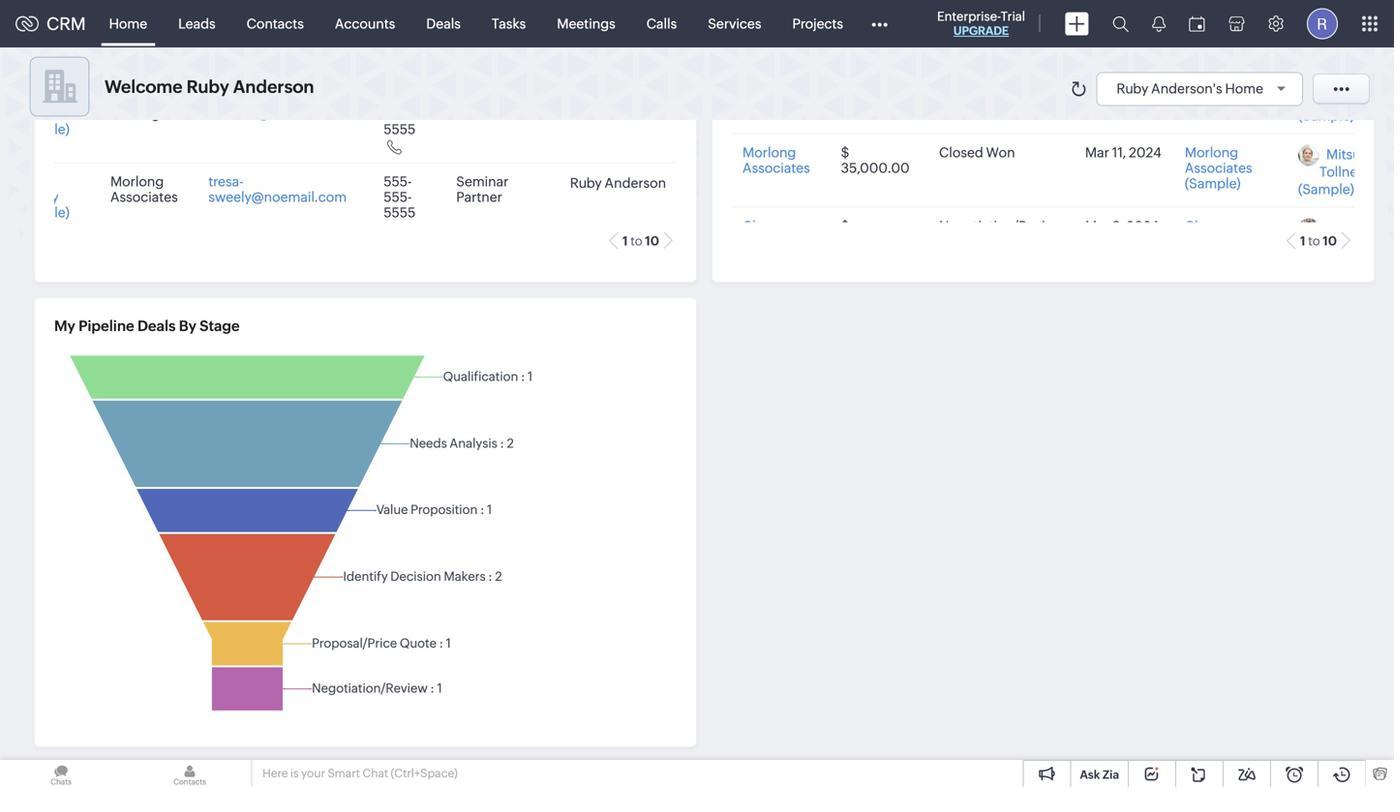 Task type: vqa. For each thing, say whether or not it's contained in the screenshot.
$ associated with $ 35,000.00
yes



Task type: locate. For each thing, give the bounding box(es) containing it.
0 horizontal spatial morlong
[[110, 174, 164, 189]]

to down ruby anderson
[[631, 234, 643, 248]]

(sample) down morasca
[[1299, 255, 1355, 271]]

0 horizontal spatial deals
[[138, 318, 176, 335]]

1 horizontal spatial 1
[[1301, 234, 1306, 248]]

10 down 'mitsue tollner (sample)' on the top right of the page
[[1324, 234, 1338, 248]]

chapman link
[[743, 218, 805, 234]]

(sample) up chapman (sample)
[[1185, 176, 1241, 191]]

1 vertical spatial 5555
[[384, 205, 416, 220]]

(sample) down the tresa
[[14, 205, 70, 220]]

morlong inside morlong associates (sample)
[[1185, 145, 1239, 160]]

555- 555- 5555 left partner
[[384, 174, 416, 220]]

morlong associates (sample) link
[[1185, 145, 1253, 191]]

555- 555- 5555 left web
[[384, 91, 416, 137]]

$ 70,000.00
[[841, 218, 910, 249]]

ruby for ruby anderson's home
[[1117, 81, 1149, 96]]

(sample) inside leota dilliard (sample)
[[1299, 108, 1355, 124]]

1
[[623, 234, 628, 248], [1301, 234, 1306, 248]]

ruby anderson's home link
[[1117, 81, 1293, 96]]

mitsue
[[1327, 147, 1369, 162]]

james merced (sample)
[[14, 91, 70, 137]]

1 vertical spatial $
[[841, 218, 850, 234]]

$ right morlong associates 'link'
[[841, 145, 850, 160]]

ask
[[1081, 769, 1101, 782]]

2 horizontal spatial associates
[[1185, 160, 1253, 176]]

(sample) for leota dilliard (sample)
[[1299, 108, 1355, 124]]

1 555- from the top
[[384, 91, 412, 106]]

(sample) inside simon morasca (sample)
[[1299, 255, 1355, 271]]

1 to 10
[[623, 234, 660, 248], [1301, 234, 1338, 248]]

associates up chapman (sample)
[[1185, 160, 1253, 176]]

trial
[[1001, 9, 1026, 24]]

chapman down morlong associates (sample) link
[[1185, 218, 1247, 234]]

welcome ruby anderson
[[105, 77, 314, 97]]

create menu element
[[1054, 0, 1101, 47]]

profile image
[[1308, 8, 1339, 39]]

is
[[291, 767, 299, 780]]

chapman down morlong associates 'link'
[[743, 218, 805, 234]]

1 to 10 down ruby anderson
[[623, 234, 660, 248]]

1 vertical spatial anderson
[[605, 175, 667, 191]]

won
[[987, 145, 1016, 160]]

1 to 10 for 5555
[[623, 234, 660, 248]]

$
[[841, 145, 850, 160], [841, 218, 850, 234]]

search image
[[1113, 15, 1129, 32]]

signals element
[[1141, 0, 1178, 47]]

2 555- from the top
[[384, 106, 412, 122]]

contacts link
[[231, 0, 319, 47]]

associates left tresa-
[[110, 189, 178, 205]]

2 mar from the top
[[1086, 218, 1110, 234]]

1 horizontal spatial chapman
[[1185, 218, 1247, 234]]

chapman for chapman link
[[743, 218, 805, 234]]

morlong inside 'link'
[[743, 145, 797, 160]]

welcome
[[105, 77, 183, 97]]

1 for mar 11, 2024
[[1301, 234, 1306, 248]]

ruby for ruby anderson
[[570, 175, 602, 191]]

1 horizontal spatial deals
[[427, 16, 461, 31]]

1 horizontal spatial anderson
[[605, 175, 667, 191]]

555-
[[384, 91, 412, 106], [384, 106, 412, 122], [384, 174, 412, 189], [384, 189, 412, 205]]

closed won
[[940, 145, 1016, 160]]

merced
[[14, 106, 62, 122]]

$ inside $ 70,000.00
[[841, 218, 850, 234]]

mar left 11,
[[1086, 145, 1110, 160]]

morlong down ruby anderson's home link
[[1185, 145, 1239, 160]]

(sample) down tollner
[[1299, 182, 1355, 197]]

(sample) for morlong associates (sample)
[[1185, 176, 1241, 191]]

home link
[[94, 0, 163, 47]]

tresa
[[14, 174, 47, 189]]

1 horizontal spatial associates
[[743, 160, 811, 176]]

0 horizontal spatial 1
[[623, 234, 628, 248]]

5555 left download
[[384, 122, 416, 137]]

mar for mar 9, 2024
[[1086, 218, 1110, 234]]

ruby
[[187, 77, 229, 97], [1117, 81, 1149, 96], [570, 175, 602, 191]]

10 down ruby anderson
[[645, 234, 660, 248]]

home right anderson's
[[1226, 81, 1264, 96]]

1 horizontal spatial 1 to 10
[[1301, 234, 1338, 248]]

morlong associates
[[743, 145, 811, 176], [110, 174, 178, 205]]

1 mar from the top
[[1086, 145, 1110, 160]]

anderson's
[[1152, 81, 1223, 96]]

2024 right 11,
[[1130, 145, 1162, 160]]

1 horizontal spatial home
[[1226, 81, 1264, 96]]

morasca
[[1320, 238, 1374, 253]]

1 down ruby anderson
[[623, 234, 628, 248]]

pipeline
[[79, 318, 134, 335]]

(sample) for simon morasca (sample)
[[1299, 255, 1355, 271]]

tresa-
[[209, 174, 244, 189]]

signals image
[[1153, 15, 1166, 32]]

1 horizontal spatial to
[[1309, 234, 1321, 248]]

70,000.00
[[841, 234, 910, 249]]

2024 right 9,
[[1127, 218, 1160, 234]]

10
[[645, 234, 660, 248], [1324, 234, 1338, 248]]

1 chapman from the left
[[743, 218, 805, 234]]

2 10 from the left
[[1324, 234, 1338, 248]]

4 555- from the top
[[384, 189, 412, 205]]

0 vertical spatial home
[[109, 16, 147, 31]]

10 for mar 11, 2024
[[1324, 234, 1338, 248]]

1 to 10 down 'mitsue tollner (sample)' on the top right of the page
[[1301, 234, 1338, 248]]

morlong associates down printing at left top
[[110, 174, 178, 205]]

chapman
[[743, 218, 805, 234], [1185, 218, 1247, 234]]

2 555- 555- 5555 from the top
[[384, 174, 416, 220]]

mar left 9,
[[1086, 218, 1110, 234]]

0 vertical spatial $
[[841, 145, 850, 160]]

1 vertical spatial mar
[[1086, 218, 1110, 234]]

1 vertical spatial 2024
[[1127, 218, 1160, 234]]

5555 left partner
[[384, 205, 416, 220]]

0 horizontal spatial chapman
[[743, 218, 805, 234]]

1 horizontal spatial 10
[[1324, 234, 1338, 248]]

(sample) down morlong associates (sample) link
[[1185, 234, 1241, 249]]

(sample)
[[1299, 108, 1355, 124], [14, 122, 70, 137], [1185, 176, 1241, 191], [1299, 182, 1355, 197], [14, 205, 70, 220], [1185, 234, 1241, 249], [1299, 255, 1355, 271]]

(sample) for james merced (sample)
[[14, 122, 70, 137]]

mar
[[1086, 145, 1110, 160], [1086, 218, 1110, 234]]

1 left morasca
[[1301, 234, 1306, 248]]

1 1 from the left
[[623, 234, 628, 248]]

(sample) down dilliard
[[1299, 108, 1355, 124]]

accounts
[[335, 16, 396, 31]]

to
[[631, 234, 643, 248], [1309, 234, 1321, 248]]

0 horizontal spatial anderson
[[233, 77, 314, 97]]

tollner
[[1320, 164, 1363, 180]]

0 horizontal spatial associates
[[110, 189, 178, 205]]

(sample) inside 'mitsue tollner (sample)'
[[1299, 182, 1355, 197]]

(sample) inside morlong associates (sample)
[[1185, 176, 1241, 191]]

leads
[[178, 16, 216, 31]]

associates
[[743, 160, 811, 176], [1185, 160, 1253, 176], [110, 189, 178, 205]]

(sample) down james
[[14, 122, 70, 137]]

0 vertical spatial deals
[[427, 16, 461, 31]]

1 $ from the top
[[841, 145, 850, 160]]

create menu image
[[1066, 12, 1090, 35]]

1 10 from the left
[[645, 234, 660, 248]]

$ for $ 70,000.00
[[841, 218, 850, 234]]

Other Modules field
[[859, 8, 901, 39]]

tasks
[[492, 16, 526, 31]]

morlong down printing at left top
[[110, 174, 164, 189]]

chat
[[363, 767, 389, 780]]

leota dilliard (sample) link
[[1299, 73, 1364, 124]]

5555
[[384, 122, 416, 137], [384, 205, 416, 220]]

1 vertical spatial 555- 555- 5555
[[384, 174, 416, 220]]

2024
[[1130, 145, 1162, 160], [1127, 218, 1160, 234]]

james merced (sample) link
[[14, 91, 70, 137]]

mar for mar 11, 2024
[[1086, 145, 1110, 160]]

2 horizontal spatial morlong
[[1185, 145, 1239, 160]]

1 horizontal spatial ruby
[[570, 175, 602, 191]]

home
[[109, 16, 147, 31], [1226, 81, 1264, 96]]

simon
[[1327, 220, 1368, 236]]

morlong associates up chapman link
[[743, 145, 811, 176]]

meetings
[[557, 16, 616, 31]]

2 1 to 10 from the left
[[1301, 234, 1338, 248]]

0 vertical spatial 2024
[[1130, 145, 1162, 160]]

35,000.00
[[841, 160, 910, 176]]

contacts
[[247, 16, 304, 31]]

morlong up chapman link
[[743, 145, 797, 160]]

1 5555 from the top
[[384, 122, 416, 137]]

0 horizontal spatial morlong associates
[[110, 174, 178, 205]]

associates up chapman link
[[743, 160, 811, 176]]

0 horizontal spatial to
[[631, 234, 643, 248]]

2 1 from the left
[[1301, 234, 1306, 248]]

crm link
[[15, 14, 86, 34]]

1 1 to 10 from the left
[[623, 234, 660, 248]]

calls
[[647, 16, 677, 31]]

2024 for mar 11, 2024
[[1130, 145, 1162, 160]]

0 horizontal spatial 10
[[645, 234, 660, 248]]

2 chapman from the left
[[1185, 218, 1247, 234]]

2 horizontal spatial ruby
[[1117, 81, 1149, 96]]

0 vertical spatial anderson
[[233, 77, 314, 97]]

accounts link
[[319, 0, 411, 47]]

home right crm
[[109, 16, 147, 31]]

dilliard
[[1320, 91, 1364, 106]]

2 to from the left
[[1309, 234, 1321, 248]]

1 horizontal spatial morlong
[[743, 145, 797, 160]]

deals
[[427, 16, 461, 31], [138, 318, 176, 335]]

1 to from the left
[[631, 234, 643, 248]]

2 $ from the top
[[841, 218, 850, 234]]

to left simon
[[1309, 234, 1321, 248]]

$ down 35,000.00
[[841, 218, 850, 234]]

tasks link
[[476, 0, 542, 47]]

0 vertical spatial mar
[[1086, 145, 1110, 160]]

0 vertical spatial 5555
[[384, 122, 416, 137]]

deals left tasks
[[427, 16, 461, 31]]

deals left by
[[138, 318, 176, 335]]

0 vertical spatial 555- 555- 5555
[[384, 91, 416, 137]]

$ inside $ 35,000.00
[[841, 145, 850, 160]]

1 to 10 for 2024
[[1301, 234, 1338, 248]]

(sample) for mitsue tollner (sample)
[[1299, 182, 1355, 197]]

chats image
[[0, 760, 122, 788]]

0 horizontal spatial 1 to 10
[[623, 234, 660, 248]]



Task type: describe. For each thing, give the bounding box(es) containing it.
calendar image
[[1190, 16, 1206, 31]]

seminar
[[456, 174, 509, 189]]

morlong for morlong associates (sample) link
[[1185, 145, 1239, 160]]

enterprise-trial upgrade
[[938, 9, 1026, 37]]

mar 9, 2024
[[1086, 218, 1160, 234]]

by
[[179, 318, 196, 335]]

stage
[[200, 318, 240, 335]]

ruby anderson's home
[[1117, 81, 1264, 96]]

smart
[[328, 767, 360, 780]]

here is your smart chat (ctrl+space)
[[263, 767, 458, 780]]

profile element
[[1296, 0, 1350, 47]]

sweely@noemail.com
[[209, 189, 347, 205]]

james
[[14, 91, 53, 106]]

leads link
[[163, 0, 231, 47]]

tresa sweely (sample) link
[[14, 174, 70, 220]]

leota
[[1327, 73, 1362, 89]]

james- merced@noemail.com
[[209, 91, 352, 122]]

3 555- from the top
[[384, 174, 412, 189]]

2024 for mar 9, 2024
[[1127, 218, 1160, 234]]

my pipeline deals by stage
[[54, 318, 240, 335]]

(sample) for tresa sweely (sample)
[[14, 205, 70, 220]]

0 horizontal spatial home
[[109, 16, 147, 31]]

simon morasca (sample)
[[1299, 220, 1374, 271]]

here
[[263, 767, 288, 780]]

contacts image
[[129, 760, 251, 788]]

tresa- sweely@noemail.com
[[209, 174, 347, 205]]

negotiation/review
[[940, 218, 1064, 234]]

my
[[54, 318, 75, 335]]

1 vertical spatial deals
[[138, 318, 176, 335]]

crm
[[46, 14, 86, 34]]

seminar partner
[[456, 174, 509, 205]]

services
[[708, 16, 762, 31]]

(ctrl+space)
[[391, 767, 458, 780]]

closed
[[940, 145, 984, 160]]

web download
[[456, 91, 521, 122]]

merced@noemail.com
[[209, 106, 352, 122]]

zia
[[1103, 769, 1120, 782]]

chapman for chapman (sample)
[[1185, 218, 1247, 234]]

simon morasca (sample) link
[[1299, 220, 1374, 271]]

meetings link
[[542, 0, 631, 47]]

morlong associates link
[[743, 145, 811, 176]]

search element
[[1101, 0, 1141, 47]]

james- merced@noemail.com link
[[209, 91, 352, 122]]

to for 555- 555- 5555
[[631, 234, 643, 248]]

morlong associates (sample)
[[1185, 145, 1253, 191]]

calls link
[[631, 0, 693, 47]]

chapman (sample) link
[[1185, 218, 1247, 249]]

kopy
[[143, 91, 175, 106]]

associates for morlong associates 'link'
[[743, 160, 811, 176]]

1 555- 555- 5555 from the top
[[384, 91, 416, 137]]

printing
[[110, 106, 160, 122]]

2 5555 from the top
[[384, 205, 416, 220]]

sweely
[[14, 189, 59, 205]]

services link
[[693, 0, 777, 47]]

associates for morlong associates (sample) link
[[1185, 160, 1253, 176]]

ask zia
[[1081, 769, 1120, 782]]

logo image
[[15, 16, 39, 31]]

ruby anderson
[[570, 175, 667, 191]]

tresa- sweely@noemail.com link
[[209, 174, 347, 205]]

partner
[[456, 189, 503, 205]]

$ for $ 35,000.00
[[841, 145, 850, 160]]

web
[[456, 91, 485, 106]]

mitsue tollner (sample)
[[1299, 147, 1369, 197]]

1 for 555- 555- 5555
[[623, 234, 628, 248]]

enterprise-
[[938, 9, 1001, 24]]

upgrade
[[954, 24, 1009, 37]]

deals link
[[411, 0, 476, 47]]

1 horizontal spatial morlong associates
[[743, 145, 811, 176]]

morlong for morlong associates 'link'
[[743, 145, 797, 160]]

0 horizontal spatial ruby
[[187, 77, 229, 97]]

tresa sweely (sample)
[[14, 174, 70, 220]]

projects
[[793, 16, 844, 31]]

1 vertical spatial home
[[1226, 81, 1264, 96]]

$ 35,000.00
[[841, 145, 910, 176]]

kwik kopy printing
[[110, 91, 175, 122]]

mar 11, 2024
[[1086, 145, 1162, 160]]

projects link
[[777, 0, 859, 47]]

(sample) inside chapman (sample)
[[1185, 234, 1241, 249]]

leota dilliard (sample)
[[1299, 73, 1364, 124]]

to for mar 11, 2024
[[1309, 234, 1321, 248]]

chapman (sample)
[[1185, 218, 1247, 249]]

download
[[456, 106, 521, 122]]

10 for 555- 555- 5555
[[645, 234, 660, 248]]

james-
[[209, 91, 250, 106]]

9,
[[1113, 218, 1124, 234]]

your
[[301, 767, 325, 780]]

11,
[[1113, 145, 1127, 160]]

mitsue tollner (sample) link
[[1299, 147, 1369, 197]]

kwik
[[110, 91, 140, 106]]



